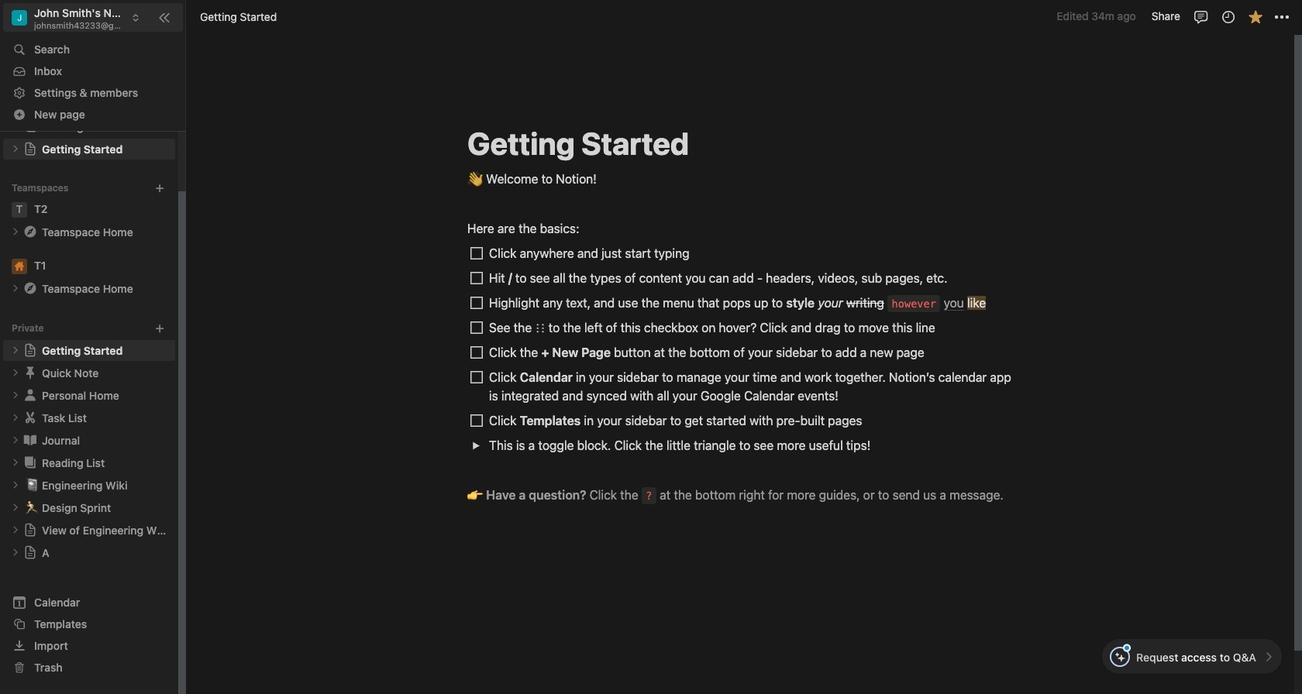 Task type: describe. For each thing, give the bounding box(es) containing it.
4 open image from the top
[[11, 391, 20, 400]]

add a page image
[[154, 323, 165, 334]]

favorited image
[[1248, 9, 1263, 24]]

1 open image from the top
[[11, 227, 20, 237]]

1 open image from the top
[[11, 144, 20, 154]]

updates image
[[1220, 9, 1236, 24]]

3 open image from the top
[[11, 368, 20, 378]]

t image
[[12, 202, 27, 218]]

8 open image from the top
[[11, 481, 20, 490]]

3 open image from the top
[[11, 526, 20, 535]]

close sidebar image
[[158, 11, 171, 24]]

5 open image from the top
[[11, 413, 20, 423]]



Task type: locate. For each thing, give the bounding box(es) containing it.
open image
[[11, 144, 20, 154], [11, 346, 20, 355], [11, 368, 20, 378], [11, 391, 20, 400], [11, 413, 20, 423], [11, 436, 20, 445], [11, 458, 20, 468], [11, 481, 20, 490], [11, 503, 20, 513]]

2 open image from the top
[[11, 346, 20, 355]]

comments image
[[1193, 9, 1209, 24]]

👉 image
[[467, 484, 483, 505]]

new teamspace image
[[154, 183, 165, 194]]

change page icon image
[[23, 142, 37, 156], [22, 224, 38, 240], [22, 281, 38, 296], [23, 344, 37, 358], [22, 365, 38, 381], [22, 388, 38, 403], [22, 410, 38, 426], [22, 433, 38, 448], [22, 455, 38, 471], [23, 523, 37, 537], [23, 546, 37, 560]]

9 open image from the top
[[11, 503, 20, 513]]

7 open image from the top
[[11, 458, 20, 468]]

2 open image from the top
[[11, 284, 20, 293]]

🏃 image
[[25, 499, 39, 516]]

👋 image
[[467, 168, 483, 188]]

📓 image
[[25, 476, 39, 494]]

4 open image from the top
[[11, 548, 20, 558]]

open image
[[11, 227, 20, 237], [11, 284, 20, 293], [11, 526, 20, 535], [11, 548, 20, 558]]

6 open image from the top
[[11, 436, 20, 445]]



Task type: vqa. For each thing, say whether or not it's contained in the screenshot.
🌻 icon
no



